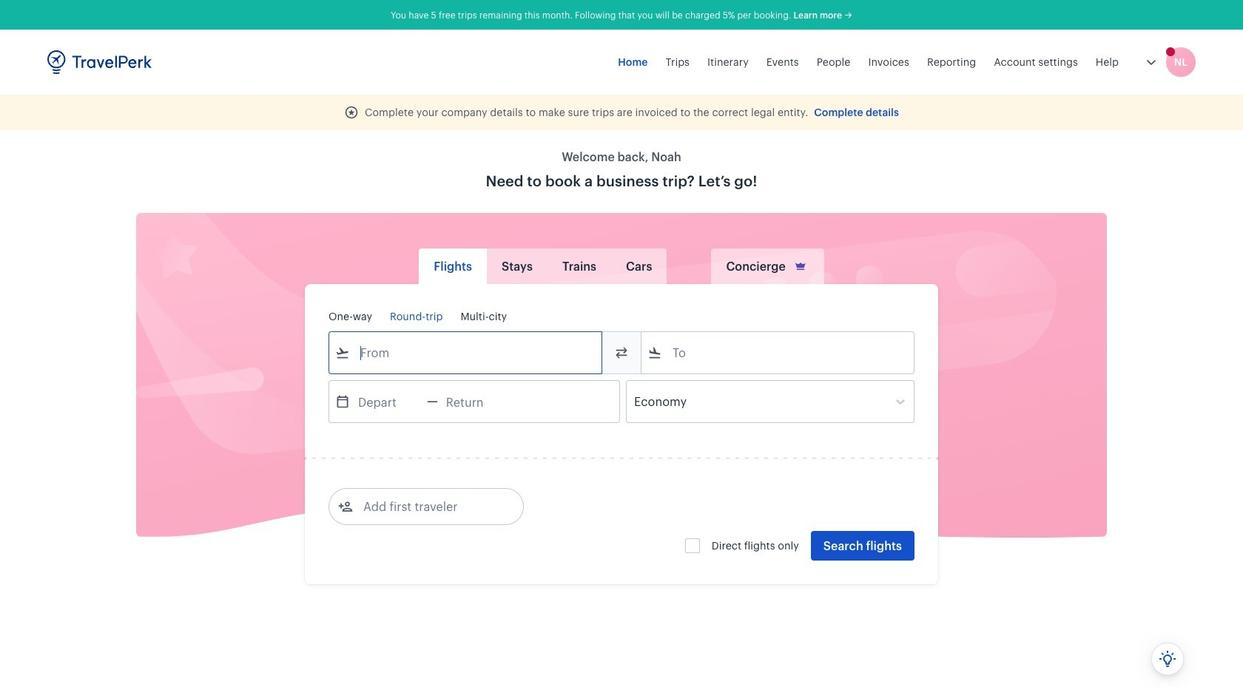 Task type: locate. For each thing, give the bounding box(es) containing it.
Depart text field
[[350, 381, 427, 423]]

Return text field
[[438, 381, 515, 423]]

To search field
[[663, 341, 895, 365]]



Task type: describe. For each thing, give the bounding box(es) containing it.
Add first traveler search field
[[353, 495, 507, 519]]

From search field
[[350, 341, 583, 365]]



